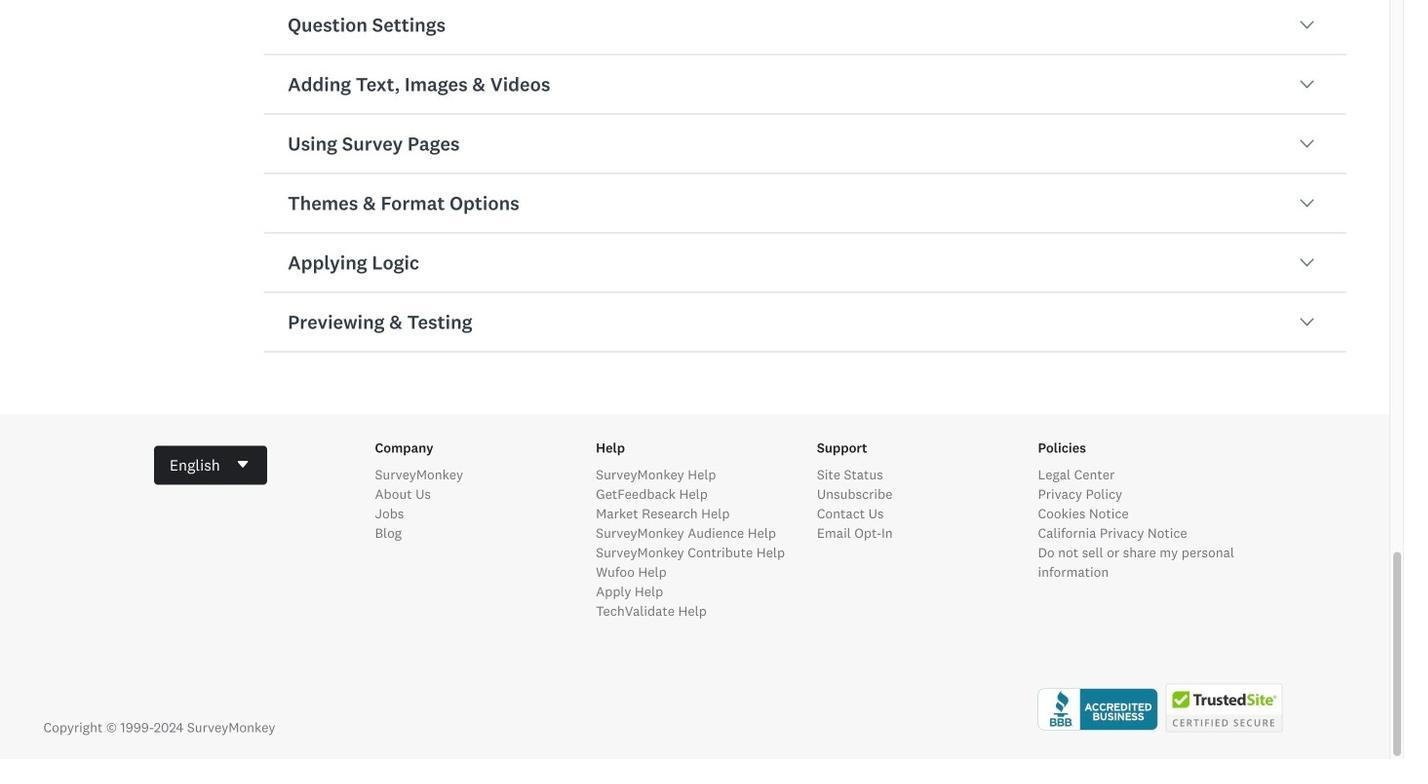 Task type: locate. For each thing, give the bounding box(es) containing it.
2 chevron down image from the top
[[1300, 136, 1316, 152]]

2 chevron down image from the top
[[1300, 196, 1316, 211]]

1 vertical spatial chevron down image
[[1300, 136, 1316, 152]]

title image
[[1166, 684, 1283, 733], [1167, 685, 1283, 733], [1038, 687, 1158, 733]]

chevron down image
[[1300, 17, 1316, 33], [1300, 196, 1316, 211], [1300, 255, 1316, 271], [1300, 315, 1316, 330]]

1 chevron down image from the top
[[1300, 77, 1316, 92]]

chevron down image
[[1300, 77, 1316, 92], [1300, 136, 1316, 152]]

3 chevron down image from the top
[[1300, 255, 1316, 271]]

0 vertical spatial chevron down image
[[1300, 77, 1316, 92]]



Task type: describe. For each thing, give the bounding box(es) containing it.
1 chevron down image from the top
[[1300, 17, 1316, 33]]

4 chevron down image from the top
[[1300, 315, 1316, 330]]

Select Menu field
[[154, 446, 267, 485]]



Task type: vqa. For each thing, say whether or not it's contained in the screenshot.
bottommost Chevron Down icon
yes



